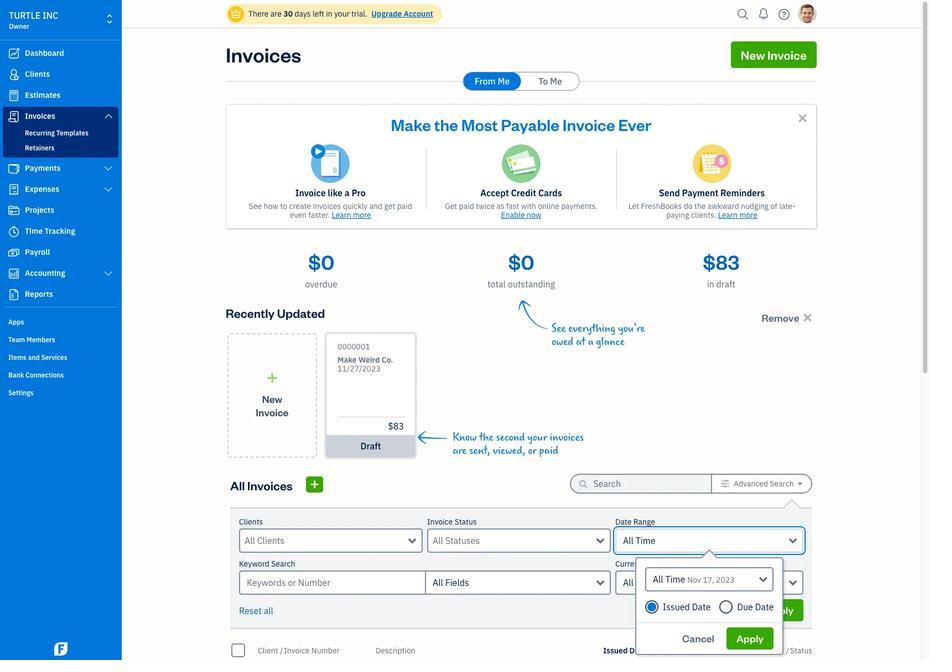 Task type: locate. For each thing, give the bounding box(es) containing it.
chevron large down image
[[103, 164, 113, 173], [103, 185, 113, 194], [103, 270, 113, 278]]

0 horizontal spatial make
[[338, 355, 357, 365]]

cancel
[[712, 604, 744, 617], [682, 633, 715, 645]]

invoices up recurring
[[25, 111, 55, 121]]

0 horizontal spatial draft
[[361, 441, 381, 452]]

search inside 'dropdown button'
[[770, 479, 794, 489]]

invoices left "add invoice" icon
[[247, 478, 293, 493]]

are
[[270, 9, 282, 19], [453, 445, 467, 458]]

paid right get
[[397, 201, 412, 211]]

1 vertical spatial issued date
[[603, 646, 646, 656]]

services
[[41, 354, 67, 362]]

notifications image
[[755, 3, 773, 25]]

due date up amount
[[737, 602, 774, 613]]

crown image
[[230, 8, 242, 20]]

0 vertical spatial time
[[25, 226, 43, 236]]

1 horizontal spatial the
[[479, 432, 494, 444]]

all time
[[623, 536, 656, 547]]

date left caretdown icon
[[630, 646, 646, 656]]

and inside see how to create invoices quickly and get paid even faster.
[[370, 201, 383, 211]]

all currencies
[[623, 578, 678, 589]]

1 horizontal spatial more
[[740, 210, 758, 220]]

projects
[[25, 205, 54, 215]]

bank
[[8, 371, 24, 380]]

0 horizontal spatial new
[[262, 393, 282, 405]]

total
[[488, 279, 506, 290]]

reset all
[[239, 606, 273, 617]]

chevron large down image down retainers link at the top left of page
[[103, 164, 113, 173]]

0 horizontal spatial learn
[[332, 210, 351, 220]]

1 horizontal spatial clients
[[239, 517, 263, 527]]

learn more down the 'reminders'
[[718, 210, 758, 220]]

amount link
[[757, 646, 786, 656]]

0 vertical spatial issued
[[663, 602, 690, 613]]

0 vertical spatial issued date
[[663, 602, 711, 613]]

All Clients search field
[[245, 535, 408, 548]]

the up sent,
[[479, 432, 494, 444]]

due right caretdown icon
[[659, 646, 672, 656]]

1 vertical spatial a
[[588, 336, 594, 349]]

inc
[[43, 10, 58, 21]]

issued date left caretdown icon
[[603, 646, 646, 656]]

0 horizontal spatial $83
[[388, 421, 404, 432]]

1 $0 from the left
[[308, 249, 334, 275]]

1 vertical spatial in
[[707, 279, 714, 290]]

Search text field
[[594, 475, 693, 493]]

are left 30
[[270, 9, 282, 19]]

time inside dropdown button
[[636, 536, 656, 547]]

new invoice down go to help icon
[[741, 47, 807, 63]]

1 horizontal spatial status
[[790, 646, 812, 656]]

all inside keyword search field
[[433, 578, 443, 589]]

2 horizontal spatial time
[[665, 574, 685, 586]]

$0 inside $0 total outstanding
[[508, 249, 534, 275]]

due down "all currencies" "dropdown button"
[[737, 602, 753, 613]]

search left caretdown image on the bottom of page
[[770, 479, 794, 489]]

owed
[[552, 336, 574, 349]]

invoices inside know the second your invoices are sent, viewed, or paid
[[550, 432, 584, 444]]

accept credit cards get paid twice as fast with online payments. enable now
[[445, 188, 598, 220]]

1 vertical spatial due date
[[659, 646, 691, 656]]

1 horizontal spatial new
[[741, 47, 765, 63]]

time inside main element
[[25, 226, 43, 236]]

money image
[[7, 247, 20, 258]]

accept
[[481, 188, 509, 199]]

expenses link
[[3, 180, 118, 200]]

0 horizontal spatial due
[[659, 646, 672, 656]]

1 horizontal spatial a
[[588, 336, 594, 349]]

chevron large down image inside accounting link
[[103, 270, 113, 278]]

me inside from me link
[[498, 76, 510, 87]]

due date
[[737, 602, 774, 613], [659, 646, 691, 656]]

bank connections
[[8, 371, 64, 380]]

2 horizontal spatial paid
[[539, 445, 558, 458]]

members
[[27, 336, 55, 344]]

payments link
[[3, 159, 118, 179]]

most
[[461, 114, 498, 135]]

team members
[[8, 336, 55, 344]]

1 vertical spatial your
[[527, 432, 547, 444]]

2 vertical spatial the
[[479, 432, 494, 444]]

2 vertical spatial chevron large down image
[[103, 270, 113, 278]]

1 / from the left
[[280, 646, 283, 656]]

the
[[434, 114, 458, 135], [695, 201, 706, 211], [479, 432, 494, 444]]

see for see how to create invoices quickly and get paid even faster.
[[249, 201, 262, 211]]

0 horizontal spatial time
[[25, 226, 43, 236]]

Keyword Search text field
[[239, 571, 425, 596]]

cancel button for top apply button
[[702, 600, 754, 622]]

expense image
[[7, 184, 20, 195]]

me for to me
[[550, 76, 562, 87]]

keyword search
[[239, 560, 295, 570]]

0 horizontal spatial new invoice link
[[227, 334, 317, 458]]

more down pro
[[353, 210, 371, 220]]

1 learn from the left
[[332, 210, 351, 220]]

retainers link
[[5, 142, 116, 155]]

from me
[[475, 76, 510, 87]]

and inside main element
[[28, 354, 40, 362]]

due date inside 'invoice date' option group
[[737, 602, 774, 613]]

currencies
[[636, 578, 678, 589]]

the inside let freshbooks do the awkward nudging of late- paying clients.
[[695, 201, 706, 211]]

0 horizontal spatial /
[[280, 646, 283, 656]]

all inside date range field
[[653, 574, 663, 586]]

1 learn more from the left
[[332, 210, 371, 220]]

estimate image
[[7, 90, 20, 101]]

/ right client
[[280, 646, 283, 656]]

dashboard
[[25, 48, 64, 58]]

paid inside accept credit cards get paid twice as fast with online payments. enable now
[[459, 201, 474, 211]]

new invoice down 'plus' image at the left bottom of the page
[[256, 393, 289, 419]]

0 vertical spatial invoices
[[313, 201, 341, 211]]

new down search image
[[741, 47, 765, 63]]

$0 for $0 total outstanding
[[508, 249, 534, 275]]

2 horizontal spatial /
[[786, 646, 789, 656]]

report image
[[7, 289, 20, 301]]

learn more for a
[[332, 210, 371, 220]]

me right from
[[498, 76, 510, 87]]

timer image
[[7, 226, 20, 237]]

cancel down 2023
[[712, 604, 744, 617]]

0 horizontal spatial see
[[249, 201, 262, 211]]

0 vertical spatial invoices
[[226, 42, 301, 68]]

0 vertical spatial draft
[[716, 279, 736, 290]]

1 vertical spatial cancel
[[682, 633, 715, 645]]

freshbooks
[[641, 201, 682, 211]]

1 horizontal spatial apply
[[766, 604, 794, 617]]

0 vertical spatial a
[[345, 188, 350, 199]]

0 horizontal spatial due date
[[659, 646, 691, 656]]

0 vertical spatial are
[[270, 9, 282, 19]]

learn right "clients."
[[718, 210, 738, 220]]

accounting link
[[3, 264, 118, 284]]

glance
[[596, 336, 625, 349]]

time down range
[[636, 536, 656, 547]]

see left how
[[249, 201, 262, 211]]

a left pro
[[345, 188, 350, 199]]

advanced search button
[[712, 475, 811, 493]]

clients down the all invoices
[[239, 517, 263, 527]]

me right to
[[550, 76, 562, 87]]

your left trial.
[[334, 9, 350, 19]]

1 vertical spatial the
[[695, 201, 706, 211]]

cancel button down 2023
[[702, 600, 754, 622]]

learn right faster. in the left top of the page
[[332, 210, 351, 220]]

1 vertical spatial new invoice
[[256, 393, 289, 419]]

1 vertical spatial and
[[28, 354, 40, 362]]

issued
[[663, 602, 690, 613], [603, 646, 628, 656]]

0 vertical spatial due date
[[737, 602, 774, 613]]

3 chevron large down image from the top
[[103, 270, 113, 278]]

number
[[311, 646, 340, 656]]

1 vertical spatial cancel button
[[672, 628, 724, 650]]

time inside date range field
[[665, 574, 685, 586]]

apply button up amount / status
[[756, 600, 804, 622]]

chevron large down image inside 'payments' link
[[103, 164, 113, 173]]

time left nov
[[665, 574, 685, 586]]

$0 up overdue
[[308, 249, 334, 275]]

all inside "all currencies" "dropdown button"
[[623, 578, 634, 589]]

1 vertical spatial chevron large down image
[[103, 185, 113, 194]]

1 horizontal spatial are
[[453, 445, 467, 458]]

1 horizontal spatial $0
[[508, 249, 534, 275]]

1 horizontal spatial paid
[[459, 201, 474, 211]]

client link
[[258, 646, 280, 656]]

draft
[[716, 279, 736, 290], [361, 441, 381, 452]]

1 vertical spatial are
[[453, 445, 467, 458]]

chevron large down image for expenses
[[103, 185, 113, 194]]

0 vertical spatial cancel button
[[702, 600, 754, 622]]

0 vertical spatial your
[[334, 9, 350, 19]]

0 horizontal spatial issued
[[603, 646, 628, 656]]

2 more from the left
[[740, 210, 758, 220]]

issued date down nov
[[663, 602, 711, 613]]

apply button left status link
[[727, 628, 774, 650]]

search for keyword search
[[271, 560, 295, 570]]

1 horizontal spatial your
[[527, 432, 547, 444]]

1 vertical spatial invoices
[[550, 432, 584, 444]]

0000001 make weird co. 11/27/2023
[[338, 342, 393, 374]]

1 horizontal spatial issued date
[[663, 602, 711, 613]]

1 horizontal spatial invoices
[[550, 432, 584, 444]]

me inside to me 'link'
[[550, 76, 562, 87]]

clients
[[25, 69, 50, 79], [239, 517, 263, 527]]

0 horizontal spatial paid
[[397, 201, 412, 211]]

see up owed
[[552, 323, 566, 335]]

chart image
[[7, 268, 20, 279]]

0 vertical spatial clients
[[25, 69, 50, 79]]

a right at
[[588, 336, 594, 349]]

and right items in the left bottom of the page
[[28, 354, 40, 362]]

more for invoice like a pro
[[353, 210, 371, 220]]

1 vertical spatial draft
[[361, 441, 381, 452]]

fields
[[445, 578, 469, 589]]

time right timer image
[[25, 226, 43, 236]]

projects link
[[3, 201, 118, 221]]

due inside 'invoice date' option group
[[737, 602, 753, 613]]

as
[[497, 201, 504, 211]]

payment image
[[7, 163, 20, 174]]

0 vertical spatial new invoice link
[[731, 42, 817, 68]]

more down the 'reminders'
[[740, 210, 758, 220]]

search right keyword
[[271, 560, 295, 570]]

1 vertical spatial time
[[636, 536, 656, 547]]

issued down currencies
[[663, 602, 690, 613]]

/ right caretdown icon
[[655, 646, 658, 656]]

1 vertical spatial see
[[552, 323, 566, 335]]

0 vertical spatial due
[[737, 602, 753, 613]]

0 vertical spatial make
[[391, 114, 431, 135]]

/ left status link
[[786, 646, 789, 656]]

2 vertical spatial invoices
[[247, 478, 293, 493]]

search image
[[734, 6, 752, 22]]

settings image
[[721, 480, 730, 489]]

due
[[737, 602, 753, 613], [659, 646, 672, 656]]

expenses
[[25, 184, 59, 194]]

cancel for top apply button
[[712, 604, 744, 617]]

settings link
[[3, 385, 118, 401]]

left
[[313, 9, 324, 19]]

see for see everything you're owed at a glance
[[552, 323, 566, 335]]

chevron large down image down payroll link
[[103, 270, 113, 278]]

payments.
[[561, 201, 598, 211]]

0 horizontal spatial me
[[498, 76, 510, 87]]

time for all time nov 17, 2023
[[665, 574, 685, 586]]

0 vertical spatial see
[[249, 201, 262, 211]]

1 vertical spatial status
[[790, 646, 812, 656]]

invoices inside see how to create invoices quickly and get paid even faster.
[[313, 201, 341, 211]]

paid inside see how to create invoices quickly and get paid even faster.
[[397, 201, 412, 211]]

issued date inside 'invoice date' option group
[[663, 602, 711, 613]]

online
[[538, 201, 560, 211]]

all inside all time dropdown button
[[623, 536, 634, 547]]

2 me from the left
[[550, 76, 562, 87]]

paid right 'get' at the top of the page
[[459, 201, 474, 211]]

know the second your invoices are sent, viewed, or paid
[[453, 432, 584, 458]]

0 horizontal spatial more
[[353, 210, 371, 220]]

2 $0 from the left
[[508, 249, 534, 275]]

1 horizontal spatial learn
[[718, 210, 738, 220]]

recurring templates
[[25, 129, 89, 137]]

chevron large down image
[[103, 112, 113, 121]]

outstanding
[[508, 279, 555, 290]]

1 horizontal spatial due
[[737, 602, 753, 613]]

cancel button down 'invoice date' option group
[[672, 628, 724, 650]]

1 horizontal spatial and
[[370, 201, 383, 211]]

clients up estimates
[[25, 69, 50, 79]]

$0 up outstanding
[[508, 249, 534, 275]]

apply up amount / status
[[766, 604, 794, 617]]

paying
[[667, 210, 689, 220]]

invoices down there
[[226, 42, 301, 68]]

and left get
[[370, 201, 383, 211]]

the left most
[[434, 114, 458, 135]]

1 horizontal spatial learn more
[[718, 210, 758, 220]]

1 horizontal spatial issued
[[663, 602, 690, 613]]

1 vertical spatial $83
[[388, 421, 404, 432]]

1 horizontal spatial draft
[[716, 279, 736, 290]]

1 vertical spatial search
[[271, 560, 295, 570]]

2 chevron large down image from the top
[[103, 185, 113, 194]]

17,
[[703, 576, 714, 586]]

chevron large down image down 'payments' link
[[103, 185, 113, 194]]

more for send payment reminders
[[740, 210, 758, 220]]

see inside see how to create invoices quickly and get paid even faster.
[[249, 201, 262, 211]]

everything
[[568, 323, 616, 335]]

2 learn more from the left
[[718, 210, 758, 220]]

0 horizontal spatial and
[[28, 354, 40, 362]]

to
[[280, 201, 287, 211]]

2 horizontal spatial the
[[695, 201, 706, 211]]

chevron large down image for payments
[[103, 164, 113, 173]]

11/27/2023
[[338, 364, 381, 374]]

apply up amount
[[737, 633, 764, 645]]

to me link
[[522, 73, 579, 90]]

new invoice link for invoices
[[731, 42, 817, 68]]

are inside know the second your invoices are sent, viewed, or paid
[[453, 445, 467, 458]]

weird
[[359, 355, 380, 365]]

dashboard image
[[7, 48, 20, 59]]

date up amount
[[755, 602, 774, 613]]

apply for top apply button
[[766, 604, 794, 617]]

all time button
[[615, 529, 804, 553]]

0 horizontal spatial clients
[[25, 69, 50, 79]]

your up or
[[527, 432, 547, 444]]

$0 inside $0 overdue
[[308, 249, 334, 275]]

2 learn from the left
[[718, 210, 738, 220]]

status right amount link
[[790, 646, 812, 656]]

make inside 0000001 make weird co. 11/27/2023
[[338, 355, 357, 365]]

apply for the bottommost apply button
[[737, 633, 764, 645]]

invoice date option group
[[645, 592, 774, 614]]

chevron large down image for accounting
[[103, 270, 113, 278]]

date right caretdown icon
[[674, 646, 691, 656]]

the inside know the second your invoices are sent, viewed, or paid
[[479, 432, 494, 444]]

1 chevron large down image from the top
[[103, 164, 113, 173]]

currency
[[615, 560, 647, 570]]

3 / from the left
[[786, 646, 789, 656]]

0 vertical spatial chevron large down image
[[103, 164, 113, 173]]

0 vertical spatial and
[[370, 201, 383, 211]]

at
[[576, 336, 586, 349]]

0 vertical spatial status
[[455, 517, 477, 527]]

0 vertical spatial cancel
[[712, 604, 744, 617]]

due date right caretdown icon
[[659, 646, 691, 656]]

1 vertical spatial invoices
[[25, 111, 55, 121]]

payable
[[501, 114, 560, 135]]

learn more down pro
[[332, 210, 371, 220]]

from
[[475, 76, 496, 87]]

amount / status
[[757, 646, 812, 656]]

the right do
[[695, 201, 706, 211]]

a inside see everything you're owed at a glance
[[588, 336, 594, 349]]

are down know
[[453, 445, 467, 458]]

1 vertical spatial apply
[[737, 633, 764, 645]]

1 horizontal spatial make
[[391, 114, 431, 135]]

team
[[8, 336, 25, 344]]

your
[[334, 9, 350, 19], [527, 432, 547, 444]]

0 vertical spatial new
[[741, 47, 765, 63]]

invoices
[[226, 42, 301, 68], [25, 111, 55, 121], [247, 478, 293, 493]]

1 more from the left
[[353, 210, 371, 220]]

see inside see everything you're owed at a glance
[[552, 323, 566, 335]]

1 horizontal spatial /
[[655, 646, 658, 656]]

1 me from the left
[[498, 76, 510, 87]]

search
[[770, 479, 794, 489], [271, 560, 295, 570]]

0 vertical spatial $83
[[703, 249, 740, 275]]

0 vertical spatial search
[[770, 479, 794, 489]]

0 horizontal spatial the
[[434, 114, 458, 135]]

cancel up due date link
[[682, 633, 715, 645]]

1 horizontal spatial me
[[550, 76, 562, 87]]

advanced
[[734, 479, 768, 489]]

paid right or
[[539, 445, 558, 458]]

get
[[384, 201, 395, 211]]

me for from me
[[498, 76, 510, 87]]

recently updated
[[226, 306, 325, 321]]

freshbooks image
[[52, 643, 70, 656]]

issued left caretdown icon
[[603, 646, 628, 656]]

plus image
[[266, 373, 279, 384]]

remove
[[762, 311, 799, 324]]

0 vertical spatial in
[[326, 9, 332, 19]]

times image
[[801, 311, 814, 324]]

issued date
[[663, 602, 711, 613], [603, 646, 646, 656]]

date left range
[[615, 517, 632, 527]]

new down 'plus' image at the left bottom of the page
[[262, 393, 282, 405]]

1 horizontal spatial new invoice link
[[731, 42, 817, 68]]

0 horizontal spatial learn more
[[332, 210, 371, 220]]

status up all statuses search field
[[455, 517, 477, 527]]

late-
[[779, 201, 796, 211]]

1 vertical spatial new
[[262, 393, 282, 405]]

or
[[528, 445, 537, 458]]



Task type: describe. For each thing, give the bounding box(es) containing it.
nudging
[[741, 201, 769, 211]]

remove button
[[759, 309, 817, 327]]

$0 for $0 overdue
[[308, 249, 334, 275]]

see everything you're owed at a glance
[[552, 323, 645, 349]]

connections
[[26, 371, 64, 380]]

nov
[[688, 576, 701, 586]]

clients link
[[3, 65, 118, 85]]

send payment reminders image
[[693, 144, 731, 183]]

1 vertical spatial issued
[[603, 646, 628, 656]]

upgrade
[[371, 9, 402, 19]]

$83 for $83 in draft
[[703, 249, 740, 275]]

amount
[[757, 646, 784, 656]]

$0 total outstanding
[[488, 249, 555, 290]]

all for all time nov 17, 2023
[[653, 574, 663, 586]]

the for make the most payable invoice ever
[[434, 114, 458, 135]]

paid inside know the second your invoices are sent, viewed, or paid
[[539, 445, 558, 458]]

0 horizontal spatial status
[[455, 517, 477, 527]]

go to help image
[[775, 6, 793, 22]]

all invoices
[[230, 478, 293, 493]]

upgrade account link
[[369, 9, 433, 19]]

learn more for reminders
[[718, 210, 758, 220]]

draft inside the $83 in draft
[[716, 279, 736, 290]]

time tracking
[[25, 226, 75, 236]]

fast
[[506, 201, 519, 211]]

reports link
[[3, 285, 118, 305]]

accept credit cards image
[[502, 144, 541, 183]]

pro
[[352, 188, 366, 199]]

0 vertical spatial new invoice
[[741, 47, 807, 63]]

$0 overdue
[[305, 249, 338, 290]]

days
[[295, 9, 311, 19]]

send
[[659, 188, 680, 199]]

now
[[527, 210, 542, 220]]

invoices inside main element
[[25, 111, 55, 121]]

bank connections link
[[3, 367, 118, 384]]

of
[[771, 201, 778, 211]]

new invoice link for know the second your invoices are sent, viewed, or paid
[[227, 334, 317, 458]]

there are 30 days left in your trial. upgrade account
[[249, 9, 433, 19]]

due date link
[[659, 646, 691, 656]]

your inside know the second your invoices are sent, viewed, or paid
[[527, 432, 547, 444]]

Keyword Search field
[[425, 571, 611, 596]]

in inside the $83 in draft
[[707, 279, 714, 290]]

1 vertical spatial apply button
[[727, 628, 774, 650]]

all fields
[[433, 578, 469, 589]]

0 horizontal spatial new invoice
[[256, 393, 289, 419]]

do
[[684, 201, 693, 211]]

/ for amount
[[786, 646, 789, 656]]

All Statuses search field
[[433, 535, 597, 548]]

advanced search
[[734, 479, 794, 489]]

sent,
[[469, 445, 490, 458]]

trial.
[[351, 9, 367, 19]]

estimates link
[[3, 86, 118, 106]]

Date Range field
[[645, 568, 774, 592]]

date range
[[615, 517, 655, 527]]

awkward
[[708, 201, 739, 211]]

0 horizontal spatial issued date
[[603, 646, 646, 656]]

issued date link
[[603, 646, 655, 656]]

there
[[249, 9, 269, 19]]

all for all fields
[[433, 578, 443, 589]]

invoices link
[[3, 107, 118, 127]]

client image
[[7, 69, 20, 80]]

project image
[[7, 205, 20, 216]]

quickly
[[343, 201, 368, 211]]

0 horizontal spatial a
[[345, 188, 350, 199]]

all for all invoices
[[230, 478, 245, 493]]

learn for reminders
[[718, 210, 738, 220]]

owner
[[9, 22, 29, 30]]

you're
[[618, 323, 645, 335]]

tracking
[[45, 226, 75, 236]]

team members link
[[3, 332, 118, 348]]

invoice like a pro image
[[311, 144, 350, 183]]

the for know the second your invoices are sent, viewed, or paid
[[479, 432, 494, 444]]

0 horizontal spatial in
[[326, 9, 332, 19]]

cancel button for the bottommost apply button
[[672, 628, 724, 650]]

how
[[264, 201, 278, 211]]

invoices for even
[[313, 201, 341, 211]]

credit
[[511, 188, 536, 199]]

all for all time
[[623, 536, 634, 547]]

create
[[289, 201, 311, 211]]

let
[[629, 201, 639, 211]]

enable
[[501, 210, 525, 220]]

$83 in draft
[[703, 249, 740, 290]]

apps link
[[3, 314, 118, 330]]

close image
[[796, 112, 809, 125]]

1 vertical spatial clients
[[239, 517, 263, 527]]

send payment reminders
[[659, 188, 765, 199]]

caretdown image
[[648, 647, 653, 656]]

description link
[[376, 646, 416, 656]]

clients.
[[691, 210, 716, 220]]

apps
[[8, 318, 24, 327]]

invoice status
[[427, 517, 477, 527]]

make the most payable invoice ever
[[391, 114, 652, 135]]

main element
[[0, 0, 149, 661]]

add invoice image
[[310, 478, 320, 492]]

$83 for $83
[[388, 421, 404, 432]]

30
[[284, 9, 293, 19]]

0 vertical spatial apply button
[[756, 600, 804, 622]]

recurring
[[25, 129, 55, 137]]

2 / from the left
[[655, 646, 658, 656]]

invoice image
[[7, 111, 20, 122]]

1 vertical spatial due
[[659, 646, 672, 656]]

invoices for paid
[[550, 432, 584, 444]]

payroll link
[[3, 243, 118, 263]]

2023
[[716, 576, 735, 586]]

items and services link
[[3, 349, 118, 366]]

time for all time
[[636, 536, 656, 547]]

clients inside 'link'
[[25, 69, 50, 79]]

caretdown image
[[798, 480, 803, 489]]

co.
[[382, 355, 393, 365]]

settings
[[8, 389, 34, 397]]

cancel for the bottommost apply button
[[682, 633, 715, 645]]

client / invoice number
[[258, 646, 340, 656]]

get
[[445, 201, 457, 211]]

search for advanced search
[[770, 479, 794, 489]]

recurring templates link
[[5, 127, 116, 140]]

0 horizontal spatial are
[[270, 9, 282, 19]]

estimates
[[25, 90, 61, 100]]

/ for client
[[280, 646, 283, 656]]

reports
[[25, 289, 53, 299]]

learn for a
[[332, 210, 351, 220]]

account
[[404, 9, 433, 19]]

overdue
[[305, 279, 338, 290]]

reset all button
[[239, 605, 273, 618]]

dashboard link
[[3, 44, 118, 64]]

date down "all currencies" "dropdown button"
[[692, 602, 711, 613]]

updated
[[277, 306, 325, 321]]

to
[[539, 76, 548, 87]]

all for all currencies
[[623, 578, 634, 589]]

issued inside 'invoice date' option group
[[663, 602, 690, 613]]

0000001
[[338, 342, 370, 352]]

payments
[[25, 163, 61, 173]]



Task type: vqa. For each thing, say whether or not it's contained in the screenshot.
first
no



